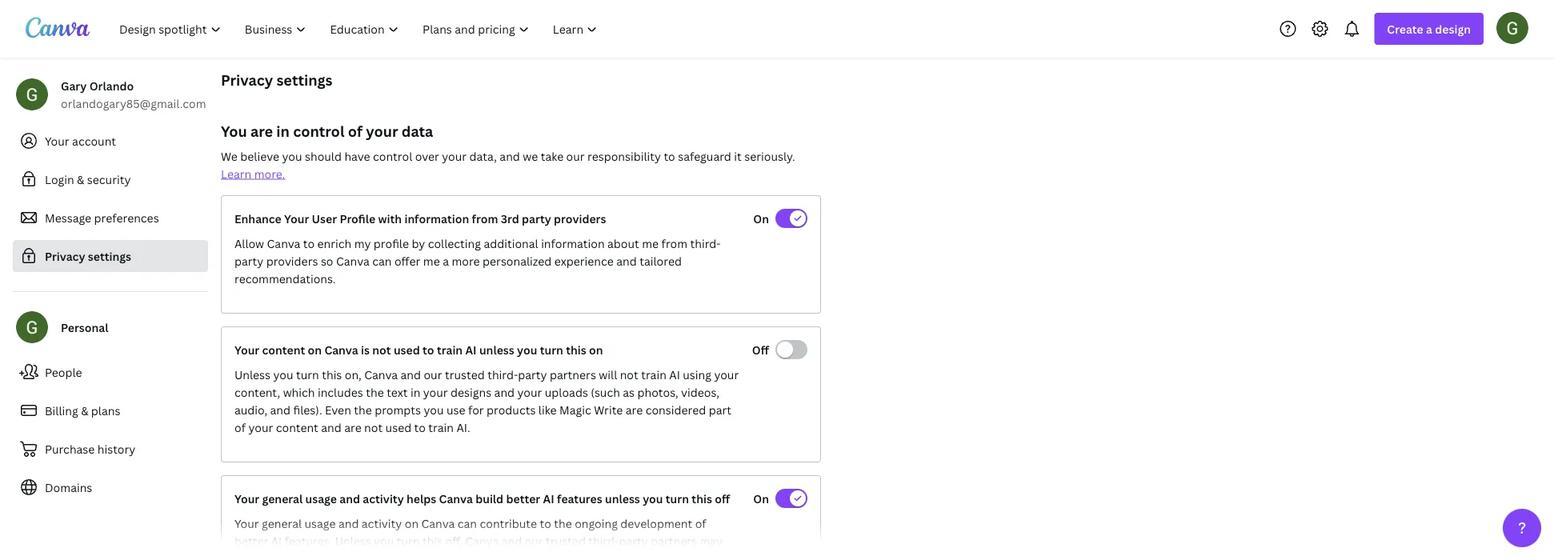 Task type: describe. For each thing, give the bounding box(es) containing it.
additional
[[484, 236, 538, 251]]

purchase history
[[45, 441, 135, 457]]

0 vertical spatial used
[[394, 342, 420, 357]]

your for your general usage and activity helps canva build better ai features unless you turn this off
[[235, 491, 259, 506]]

general for your general usage and activity helps canva build better ai features unless you turn this off
[[262, 491, 303, 506]]

ai inside unless you turn this on, canva and our trusted third-party partners will not train ai using your content, which includes the text in your designs and your uploads (such as photos, videos, audio, and files). even the prompts you use for products like magic write are considered part of your content and are not used to train ai.
[[669, 367, 680, 382]]

you right prompts
[[424, 402, 444, 417]]

third- inside your general usage and activity on canva can contribute to the ongoing development of better ai features. unless you turn this off, canva and our trusted third-party partners may use general information with strict controls and policies in place.
[[589, 533, 619, 549]]

this up uploads
[[566, 342, 587, 357]]

control inside we believe you should have control over your data, and we take our responsibility to safeguard it seriously. learn more.
[[373, 148, 412, 164]]

people
[[45, 365, 82, 380]]

preferences
[[94, 210, 159, 225]]

top level navigation element
[[109, 13, 611, 45]]

0 vertical spatial not
[[372, 342, 391, 357]]

2 vertical spatial general
[[256, 551, 296, 560]]

usage for helps
[[305, 491, 337, 506]]

orlando
[[89, 78, 134, 93]]

videos,
[[681, 385, 720, 400]]

privacy settings link
[[13, 240, 208, 272]]

responsibility
[[588, 148, 661, 164]]

party inside your general usage and activity on canva can contribute to the ongoing development of better ai features. unless you turn this off, canva and our trusted third-party partners may use general information with strict controls and policies in place.
[[619, 533, 648, 549]]

ai up designs
[[465, 342, 477, 357]]

0 vertical spatial control
[[293, 121, 345, 141]]

files).
[[293, 402, 322, 417]]

we
[[523, 148, 538, 164]]

canva down my
[[336, 253, 370, 269]]

message
[[45, 210, 91, 225]]

0 vertical spatial settings
[[276, 70, 333, 90]]

we believe you should have control over your data, and we take our responsibility to safeguard it seriously. learn more.
[[221, 148, 795, 181]]

partners inside your general usage and activity on canva can contribute to the ongoing development of better ai features. unless you turn this off, canva and our trusted third-party partners may use general information with strict controls and policies in place.
[[651, 533, 697, 549]]

enhance
[[235, 211, 282, 226]]

from inside allow canva to enrich my profile by collecting additional information about me from third- party providers so canva can offer me a more personalized experience and tailored recommendations.
[[662, 236, 688, 251]]

turn inside your general usage and activity on canva can contribute to the ongoing development of better ai features. unless you turn this off, canva and our trusted third-party partners may use general information with strict controls and policies in place.
[[397, 533, 420, 549]]

third- inside unless you turn this on, canva and our trusted third-party partners will not train ai using your content, which includes the text in your designs and your uploads (such as photos, videos, audio, and files). even the prompts you use for products like magic write are considered part of your content and are not used to train ai.
[[488, 367, 518, 382]]

login
[[45, 172, 74, 187]]

2 vertical spatial not
[[364, 420, 383, 435]]

should
[[305, 148, 342, 164]]

domains link
[[13, 471, 208, 503]]

your content on canva is not used to train ai unless you turn this on
[[235, 342, 603, 357]]

user
[[312, 211, 337, 226]]

features
[[557, 491, 602, 506]]

billing
[[45, 403, 78, 418]]

your for your content on canva is not used to train ai unless you turn this on
[[235, 342, 259, 357]]

billing & plans
[[45, 403, 120, 418]]

considered
[[646, 402, 706, 417]]

0 vertical spatial providers
[[554, 211, 606, 226]]

1 horizontal spatial me
[[642, 236, 659, 251]]

third- inside allow canva to enrich my profile by collecting additional information about me from third- party providers so canva can offer me a more personalized experience and tailored recommendations.
[[690, 236, 721, 251]]

write
[[594, 402, 623, 417]]

collecting
[[428, 236, 481, 251]]

products
[[487, 402, 536, 417]]

activity for on
[[362, 516, 402, 531]]

learn
[[221, 166, 252, 181]]

party inside allow canva to enrich my profile by collecting additional information about me from third- party providers so canva can offer me a more personalized experience and tailored recommendations.
[[235, 253, 264, 269]]

your account link
[[13, 125, 208, 157]]

on,
[[345, 367, 362, 382]]

you up which at the left bottom
[[273, 367, 293, 382]]

and inside we believe you should have control over your data, and we take our responsibility to safeguard it seriously. learn more.
[[500, 148, 520, 164]]

1 horizontal spatial privacy settings
[[221, 70, 333, 90]]

your up like
[[517, 385, 542, 400]]

and inside allow canva to enrich my profile by collecting additional information about me from third- party providers so canva can offer me a more personalized experience and tailored recommendations.
[[617, 253, 637, 269]]

prompts
[[375, 402, 421, 417]]

& for billing
[[81, 403, 88, 418]]

off
[[752, 342, 769, 357]]

canva right off,
[[465, 533, 499, 549]]

as
[[623, 385, 635, 400]]

to inside your general usage and activity on canva can contribute to the ongoing development of better ai features. unless you turn this off, canva and our trusted third-party partners may use general information with strict controls and policies in place.
[[540, 516, 551, 531]]

it
[[734, 148, 742, 164]]

domains
[[45, 480, 92, 495]]

your general usage and activity helps canva build better ai features unless you turn this off
[[235, 491, 730, 506]]

our inside your general usage and activity on canva can contribute to the ongoing development of better ai features. unless you turn this off, canva and our trusted third-party partners may use general information with strict controls and policies in place.
[[525, 533, 543, 549]]

you
[[221, 121, 247, 141]]

personal
[[61, 320, 108, 335]]

billing & plans link
[[13, 395, 208, 427]]

create
[[1387, 21, 1424, 36]]

people link
[[13, 356, 208, 388]]

even
[[325, 402, 351, 417]]

gary orlando orlandogary85@gmail.com
[[61, 78, 206, 111]]

is
[[361, 342, 370, 357]]

create a design
[[1387, 21, 1471, 36]]

trusted inside your general usage and activity on canva can contribute to the ongoing development of better ai features. unless you turn this off, canva and our trusted third-party partners may use general information with strict controls and policies in place.
[[546, 533, 586, 549]]

seriously.
[[745, 148, 795, 164]]

(such
[[591, 385, 620, 400]]

to right is
[[423, 342, 434, 357]]

ai.
[[457, 420, 470, 435]]

on for your general usage and activity on canva can contribute to the ongoing development of better ai features. unless you turn this off, canva and our trusted third-party partners may use general information with strict controls and policies in place.
[[753, 491, 769, 506]]

over
[[415, 148, 439, 164]]

0 vertical spatial privacy
[[221, 70, 273, 90]]

experience
[[555, 253, 614, 269]]

includes
[[318, 385, 363, 400]]

take
[[541, 148, 564, 164]]

general for your general usage and activity on canva can contribute to the ongoing development of better ai features. unless you turn this off, canva and our trusted third-party partners may use general information with strict controls and policies in place.
[[262, 516, 302, 531]]

to inside allow canva to enrich my profile by collecting additional information about me from third- party providers so canva can offer me a more personalized experience and tailored recommendations.
[[303, 236, 315, 251]]

we
[[221, 148, 238, 164]]

enhance your user profile with information from 3rd party providers
[[235, 211, 606, 226]]

gary
[[61, 78, 87, 93]]

history
[[97, 441, 135, 457]]

unless inside unless you turn this on, canva and our trusted third-party partners will not train ai using your content, which includes the text in your designs and your uploads (such as photos, videos, audio, and files). even the prompts you use for products like magic write are considered part of your content and are not used to train ai.
[[235, 367, 271, 382]]

0 horizontal spatial me
[[423, 253, 440, 269]]

turn up the development
[[666, 491, 689, 506]]

recommendations.
[[235, 271, 336, 286]]

1 vertical spatial unless
[[605, 491, 640, 506]]

part
[[709, 402, 732, 417]]

data,
[[470, 148, 497, 164]]

personalized
[[483, 253, 552, 269]]

our inside unless you turn this on, canva and our trusted third-party partners will not train ai using your content, which includes the text in your designs and your uploads (such as photos, videos, audio, and files). even the prompts you use for products like magic write are considered part of your content and are not used to train ai.
[[424, 367, 442, 382]]

can inside your general usage and activity on canva can contribute to the ongoing development of better ai features. unless you turn this off, canva and our trusted third-party partners may use general information with strict controls and policies in place.
[[458, 516, 477, 531]]

message preferences link
[[13, 202, 208, 234]]

1 vertical spatial settings
[[88, 249, 131, 264]]

partners inside unless you turn this on, canva and our trusted third-party partners will not train ai using your content, which includes the text in your designs and your uploads (such as photos, videos, audio, and files). even the prompts you use for products like magic write are considered part of your content and are not used to train ai.
[[550, 367, 596, 382]]

0 horizontal spatial are
[[251, 121, 273, 141]]

text
[[387, 385, 408, 400]]

gary orlando image
[[1497, 12, 1529, 44]]

0 vertical spatial unless
[[479, 342, 514, 357]]

0 vertical spatial content
[[262, 342, 305, 357]]

orlandogary85@gmail.com
[[61, 96, 206, 111]]

strict
[[391, 551, 420, 560]]

content,
[[235, 385, 280, 400]]

0 vertical spatial in
[[276, 121, 290, 141]]

off
[[715, 491, 730, 506]]

turn up uploads
[[540, 342, 563, 357]]

more
[[452, 253, 480, 269]]

for
[[468, 402, 484, 417]]

2 vertical spatial are
[[344, 420, 362, 435]]

create a design button
[[1375, 13, 1484, 45]]

2 horizontal spatial are
[[626, 402, 643, 417]]

uploads
[[545, 385, 588, 400]]

of inside your general usage and activity on canva can contribute to the ongoing development of better ai features. unless you turn this off, canva and our trusted third-party partners may use general information with strict controls and policies in place.
[[695, 516, 707, 531]]

you inside we believe you should have control over your data, and we take our responsibility to safeguard it seriously. learn more.
[[282, 148, 302, 164]]

allow
[[235, 236, 264, 251]]

unless you turn this on, canva and our trusted third-party partners will not train ai using your content, which includes the text in your designs and your uploads (such as photos, videos, audio, and files). even the prompts you use for products like magic write are considered part of your content and are not used to train ai.
[[235, 367, 739, 435]]

can inside allow canva to enrich my profile by collecting additional information about me from third- party providers so canva can offer me a more personalized experience and tailored recommendations.
[[372, 253, 392, 269]]

this left off
[[692, 491, 712, 506]]

safeguard
[[678, 148, 731, 164]]

allow canva to enrich my profile by collecting additional information about me from third- party providers so canva can offer me a more personalized experience and tailored recommendations.
[[235, 236, 721, 286]]

1 vertical spatial not
[[620, 367, 639, 382]]

learn more. link
[[221, 166, 285, 181]]

party right 3rd
[[522, 211, 551, 226]]

login & security link
[[13, 163, 208, 195]]

about
[[608, 236, 639, 251]]

contribute
[[480, 516, 537, 531]]



Task type: locate. For each thing, give the bounding box(es) containing it.
this inside unless you turn this on, canva and our trusted third-party partners will not train ai using your content, which includes the text in your designs and your uploads (such as photos, videos, audio, and files). even the prompts you use for products like magic write are considered part of your content and are not used to train ai.
[[322, 367, 342, 382]]

a left design
[[1426, 21, 1433, 36]]

of
[[348, 121, 363, 141], [235, 420, 246, 435], [695, 516, 707, 531]]

used inside unless you turn this on, canva and our trusted third-party partners will not train ai using your content, which includes the text in your designs and your uploads (such as photos, videos, audio, and files). even the prompts you use for products like magic write are considered part of your content and are not used to train ai.
[[385, 420, 412, 435]]

0 horizontal spatial settings
[[88, 249, 131, 264]]

control up should at the left of page
[[293, 121, 345, 141]]

2 horizontal spatial third-
[[690, 236, 721, 251]]

0 vertical spatial unless
[[235, 367, 271, 382]]

0 horizontal spatial privacy
[[45, 249, 85, 264]]

2 horizontal spatial information
[[541, 236, 605, 251]]

1 horizontal spatial settings
[[276, 70, 333, 90]]

0 horizontal spatial unless
[[479, 342, 514, 357]]

use inside unless you turn this on, canva and our trusted third-party partners will not train ai using your content, which includes the text in your designs and your uploads (such as photos, videos, audio, and files). even the prompts you use for products like magic write are considered part of your content and are not used to train ai.
[[447, 402, 465, 417]]

can down profile
[[372, 253, 392, 269]]

can
[[372, 253, 392, 269], [458, 516, 477, 531]]

general
[[262, 491, 303, 506], [262, 516, 302, 531], [256, 551, 296, 560]]

turn inside unless you turn this on, canva and our trusted third-party partners will not train ai using your content, which includes the text in your designs and your uploads (such as photos, videos, audio, and files). even the prompts you use for products like magic write are considered part of your content and are not used to train ai.
[[296, 367, 319, 382]]

trusted inside unless you turn this on, canva and our trusted third-party partners will not train ai using your content, which includes the text in your designs and your uploads (such as photos, videos, audio, and files). even the prompts you use for products like magic write are considered part of your content and are not used to train ai.
[[445, 367, 485, 382]]

2 on from the top
[[753, 491, 769, 506]]

ai
[[465, 342, 477, 357], [669, 367, 680, 382], [543, 491, 554, 506], [271, 533, 282, 549]]

you up strict
[[374, 533, 394, 549]]

1 horizontal spatial unless
[[605, 491, 640, 506]]

can up off,
[[458, 516, 477, 531]]

to
[[664, 148, 675, 164], [303, 236, 315, 251], [423, 342, 434, 357], [414, 420, 426, 435], [540, 516, 551, 531]]

privacy up the you
[[221, 70, 273, 90]]

your inside your general usage and activity on canva can contribute to the ongoing development of better ai features. unless you turn this off, canva and our trusted third-party partners may use general information with strict controls and policies in place.
[[235, 516, 259, 531]]

unless up designs
[[479, 342, 514, 357]]

activity inside your general usage and activity on canva can contribute to the ongoing development of better ai features. unless you turn this off, canva and our trusted third-party partners may use general information with strict controls and policies in place.
[[362, 516, 402, 531]]

features.
[[285, 533, 332, 549]]

tailored
[[640, 253, 682, 269]]

settings up you are in control of your data
[[276, 70, 333, 90]]

content down files).
[[276, 420, 318, 435]]

privacy settings down message preferences
[[45, 249, 131, 264]]

used down prompts
[[385, 420, 412, 435]]

place.
[[551, 551, 583, 560]]

to left safeguard
[[664, 148, 675, 164]]

ai left the features.
[[271, 533, 282, 549]]

activity for helps
[[363, 491, 404, 506]]

1 vertical spatial information
[[541, 236, 605, 251]]

your inside we believe you should have control over your data, and we take our responsibility to safeguard it seriously. learn more.
[[442, 148, 467, 164]]

0 vertical spatial can
[[372, 253, 392, 269]]

account
[[72, 133, 116, 148]]

login & security
[[45, 172, 131, 187]]

our down your content on canva is not used to train ai unless you turn this on
[[424, 367, 442, 382]]

your for your account
[[45, 133, 69, 148]]

information up experience
[[541, 236, 605, 251]]

will
[[599, 367, 617, 382]]

photos,
[[638, 385, 679, 400]]

0 horizontal spatial use
[[235, 551, 253, 560]]

1 vertical spatial in
[[411, 385, 420, 400]]

using
[[683, 367, 712, 382]]

1 horizontal spatial information
[[405, 211, 469, 226]]

usage inside your general usage and activity on canva can contribute to the ongoing development of better ai features. unless you turn this off, canva and our trusted third-party partners may use general information with strict controls and policies in place.
[[305, 516, 336, 531]]

0 horizontal spatial third-
[[488, 367, 518, 382]]

0 vertical spatial the
[[366, 385, 384, 400]]

party down allow
[[235, 253, 264, 269]]

canva right allow
[[267, 236, 300, 251]]

0 vertical spatial general
[[262, 491, 303, 506]]

1 horizontal spatial providers
[[554, 211, 606, 226]]

1 horizontal spatial on
[[405, 516, 419, 531]]

are
[[251, 121, 273, 141], [626, 402, 643, 417], [344, 420, 362, 435]]

have
[[345, 148, 370, 164]]

privacy down message
[[45, 249, 85, 264]]

activity up strict
[[362, 516, 402, 531]]

of down audio,
[[235, 420, 246, 435]]

1 horizontal spatial of
[[348, 121, 363, 141]]

train up designs
[[437, 342, 463, 357]]

information down the features.
[[299, 551, 363, 560]]

believe
[[240, 148, 279, 164]]

party down the development
[[619, 533, 648, 549]]

to inside we believe you should have control over your data, and we take our responsibility to safeguard it seriously. learn more.
[[664, 148, 675, 164]]

in right text
[[411, 385, 420, 400]]

you up more.
[[282, 148, 302, 164]]

0 horizontal spatial in
[[276, 121, 290, 141]]

of up 'may' in the bottom of the page
[[695, 516, 707, 531]]

2 vertical spatial in
[[538, 551, 548, 560]]

your inside 'link'
[[45, 133, 69, 148]]

canva inside unless you turn this on, canva and our trusted third-party partners will not train ai using your content, which includes the text in your designs and your uploads (such as photos, videos, audio, and files). even the prompts you use for products like magic write are considered part of your content and are not used to train ai.
[[364, 367, 398, 382]]

profile
[[340, 211, 376, 226]]

which
[[283, 385, 315, 400]]

1 vertical spatial trusted
[[546, 533, 586, 549]]

are down as
[[626, 402, 643, 417]]

0 vertical spatial a
[[1426, 21, 1433, 36]]

in up believe
[[276, 121, 290, 141]]

to left enrich at left top
[[303, 236, 315, 251]]

by
[[412, 236, 425, 251]]

in inside unless you turn this on, canva and our trusted third-party partners will not train ai using your content, which includes the text in your designs and your uploads (such as photos, videos, audio, and files). even the prompts you use for products like magic write are considered part of your content and are not used to train ai.
[[411, 385, 420, 400]]

1 vertical spatial train
[[641, 367, 667, 382]]

canva up off,
[[421, 516, 455, 531]]

canva left is
[[325, 342, 358, 357]]

usage for on
[[305, 516, 336, 531]]

information inside allow canva to enrich my profile by collecting additional information about me from third- party providers so canva can offer me a more personalized experience and tailored recommendations.
[[541, 236, 605, 251]]

& inside "link"
[[77, 172, 84, 187]]

1 vertical spatial the
[[354, 402, 372, 417]]

0 horizontal spatial on
[[308, 342, 322, 357]]

2 horizontal spatial in
[[538, 551, 548, 560]]

3rd
[[501, 211, 519, 226]]

designs
[[451, 385, 492, 400]]

0 vertical spatial information
[[405, 211, 469, 226]]

a inside dropdown button
[[1426, 21, 1433, 36]]

like
[[539, 402, 557, 417]]

0 vertical spatial use
[[447, 402, 465, 417]]

information inside your general usage and activity on canva can contribute to the ongoing development of better ai features. unless you turn this off, canva and our trusted third-party partners may use general information with strict controls and policies in place.
[[299, 551, 363, 560]]

of up have at the top left of the page
[[348, 121, 363, 141]]

0 vertical spatial third-
[[690, 236, 721, 251]]

use
[[447, 402, 465, 417], [235, 551, 253, 560]]

&
[[77, 172, 84, 187], [81, 403, 88, 418]]

security
[[87, 172, 131, 187]]

privacy settings
[[221, 70, 333, 90], [45, 249, 131, 264]]

ai left features
[[543, 491, 554, 506]]

& left the plans
[[81, 403, 88, 418]]

turn up strict
[[397, 533, 420, 549]]

canva
[[267, 236, 300, 251], [336, 253, 370, 269], [325, 342, 358, 357], [364, 367, 398, 382], [439, 491, 473, 506], [421, 516, 455, 531], [465, 533, 499, 549]]

1 on from the top
[[753, 211, 769, 226]]

unless
[[235, 367, 271, 382], [335, 533, 371, 549]]

party inside unless you turn this on, canva and our trusted third-party partners will not train ai using your content, which includes the text in your designs and your uploads (such as photos, videos, audio, and files). even the prompts you use for products like magic write are considered part of your content and are not used to train ai.
[[518, 367, 547, 382]]

ongoing
[[575, 516, 618, 531]]

better inside your general usage and activity on canva can contribute to the ongoing development of better ai features. unless you turn this off, canva and our trusted third-party partners may use general information with strict controls and policies in place.
[[235, 533, 268, 549]]

plans
[[91, 403, 120, 418]]

settings down "message preferences" link
[[88, 249, 131, 264]]

me
[[642, 236, 659, 251], [423, 253, 440, 269]]

1 horizontal spatial better
[[506, 491, 541, 506]]

design
[[1435, 21, 1471, 36]]

1 horizontal spatial in
[[411, 385, 420, 400]]

0 vertical spatial privacy settings
[[221, 70, 333, 90]]

our right take
[[566, 148, 585, 164]]

1 vertical spatial third-
[[488, 367, 518, 382]]

canva up text
[[364, 367, 398, 382]]

so
[[321, 253, 333, 269]]

a
[[1426, 21, 1433, 36], [443, 253, 449, 269]]

partners up uploads
[[550, 367, 596, 382]]

1 vertical spatial our
[[424, 367, 442, 382]]

providers inside allow canva to enrich my profile by collecting additional information about me from third- party providers so canva can offer me a more personalized experience and tailored recommendations.
[[266, 253, 318, 269]]

train up "photos,"
[[641, 367, 667, 382]]

& for login
[[77, 172, 84, 187]]

providers up recommendations.
[[266, 253, 318, 269]]

1 vertical spatial privacy
[[45, 249, 85, 264]]

control left over
[[373, 148, 412, 164]]

a down collecting in the top of the page
[[443, 253, 449, 269]]

our up policies
[[525, 533, 543, 549]]

1 vertical spatial better
[[235, 533, 268, 549]]

you inside your general usage and activity on canva can contribute to the ongoing development of better ai features. unless you turn this off, canva and our trusted third-party partners may use general information with strict controls and policies in place.
[[374, 533, 394, 549]]

not up as
[[620, 367, 639, 382]]

to inside unless you turn this on, canva and our trusted third-party partners will not train ai using your content, which includes the text in your designs and your uploads (such as photos, videos, audio, and files). even the prompts you use for products like magic write are considered part of your content and are not used to train ai.
[[414, 420, 426, 435]]

0 horizontal spatial unless
[[235, 367, 271, 382]]

0 horizontal spatial a
[[443, 253, 449, 269]]

0 vertical spatial of
[[348, 121, 363, 141]]

content up which at the left bottom
[[262, 342, 305, 357]]

data
[[402, 121, 433, 141]]

0 vertical spatial me
[[642, 236, 659, 251]]

your right using
[[714, 367, 739, 382]]

2 vertical spatial train
[[429, 420, 454, 435]]

in inside your general usage and activity on canva can contribute to the ongoing development of better ai features. unless you turn this off, canva and our trusted third-party partners may use general information with strict controls and policies in place.
[[538, 551, 548, 560]]

1 vertical spatial usage
[[305, 516, 336, 531]]

to down prompts
[[414, 420, 426, 435]]

information up collecting in the top of the page
[[405, 211, 469, 226]]

1 horizontal spatial a
[[1426, 21, 1433, 36]]

audio,
[[235, 402, 267, 417]]

better up contribute
[[506, 491, 541, 506]]

used right is
[[394, 342, 420, 357]]

message preferences
[[45, 210, 159, 225]]

turn up which at the left bottom
[[296, 367, 319, 382]]

not down prompts
[[364, 420, 383, 435]]

with inside your general usage and activity on canva can contribute to the ongoing development of better ai features. unless you turn this off, canva and our trusted third-party partners may use general information with strict controls and policies in place.
[[365, 551, 389, 560]]

2 horizontal spatial our
[[566, 148, 585, 164]]

this up includes
[[322, 367, 342, 382]]

2 vertical spatial information
[[299, 551, 363, 560]]

a inside allow canva to enrich my profile by collecting additional information about me from third- party providers so canva can offer me a more personalized experience and tailored recommendations.
[[443, 253, 449, 269]]

unless
[[479, 342, 514, 357], [605, 491, 640, 506]]

you
[[282, 148, 302, 164], [517, 342, 537, 357], [273, 367, 293, 382], [424, 402, 444, 417], [643, 491, 663, 506], [374, 533, 394, 549]]

the left text
[[366, 385, 384, 400]]

on
[[308, 342, 322, 357], [589, 342, 603, 357], [405, 516, 419, 531]]

on inside your general usage and activity on canva can contribute to the ongoing development of better ai features. unless you turn this off, canva and our trusted third-party partners may use general information with strict controls and policies in place.
[[405, 516, 419, 531]]

on down helps on the bottom left of page
[[405, 516, 419, 531]]

party
[[522, 211, 551, 226], [235, 253, 264, 269], [518, 367, 547, 382], [619, 533, 648, 549]]

purchase
[[45, 441, 95, 457]]

the down features
[[554, 516, 572, 531]]

1 horizontal spatial partners
[[651, 533, 697, 549]]

content
[[262, 342, 305, 357], [276, 420, 318, 435]]

me up tailored
[[642, 236, 659, 251]]

1 horizontal spatial our
[[525, 533, 543, 549]]

2 vertical spatial the
[[554, 516, 572, 531]]

off,
[[445, 533, 463, 549]]

activity
[[363, 491, 404, 506], [362, 516, 402, 531]]

your account
[[45, 133, 116, 148]]

0 horizontal spatial better
[[235, 533, 268, 549]]

1 vertical spatial of
[[235, 420, 246, 435]]

0 vertical spatial usage
[[305, 491, 337, 506]]

this up controls
[[423, 533, 443, 549]]

better left the features.
[[235, 533, 268, 549]]

1 vertical spatial content
[[276, 420, 318, 435]]

on for allow canva to enrich my profile by collecting additional information about me from third- party providers so canva can offer me a more personalized experience and tailored recommendations.
[[753, 211, 769, 226]]

activity left helps on the bottom left of page
[[363, 491, 404, 506]]

your down audio,
[[248, 420, 273, 435]]

0 vertical spatial activity
[[363, 491, 404, 506]]

not right is
[[372, 342, 391, 357]]

1 vertical spatial a
[[443, 253, 449, 269]]

your general usage and activity on canva can contribute to the ongoing development of better ai features. unless you turn this off, canva and our trusted third-party partners may use general information with strict controls and policies in place.
[[235, 516, 723, 560]]

your right over
[[442, 148, 467, 164]]

purchase history link
[[13, 433, 208, 465]]

your for your general usage and activity on canva can contribute to the ongoing development of better ai features. unless you turn this off, canva and our trusted third-party partners may use general information with strict controls and policies in place.
[[235, 516, 259, 531]]

0 vertical spatial with
[[378, 211, 402, 226]]

on up the will
[[589, 342, 603, 357]]

trusted
[[445, 367, 485, 382], [546, 533, 586, 549]]

2 vertical spatial of
[[695, 516, 707, 531]]

1 vertical spatial on
[[753, 491, 769, 506]]

canva left build
[[439, 491, 473, 506]]

1 vertical spatial &
[[81, 403, 88, 418]]

are up believe
[[251, 121, 273, 141]]

1 vertical spatial from
[[662, 236, 688, 251]]

in left place.
[[538, 551, 548, 560]]

development
[[621, 516, 693, 531]]

0 vertical spatial are
[[251, 121, 273, 141]]

0 horizontal spatial providers
[[266, 253, 318, 269]]

1 horizontal spatial unless
[[335, 533, 371, 549]]

1 horizontal spatial use
[[447, 402, 465, 417]]

use inside your general usage and activity on canva can contribute to the ongoing development of better ai features. unless you turn this off, canva and our trusted third-party partners may use general information with strict controls and policies in place.
[[235, 551, 253, 560]]

1 vertical spatial are
[[626, 402, 643, 417]]

2 horizontal spatial on
[[589, 342, 603, 357]]

0 vertical spatial better
[[506, 491, 541, 506]]

on right off
[[753, 491, 769, 506]]

1 vertical spatial with
[[365, 551, 389, 560]]

settings
[[276, 70, 333, 90], [88, 249, 131, 264]]

the right even
[[354, 402, 372, 417]]

you up the development
[[643, 491, 663, 506]]

better
[[506, 491, 541, 506], [235, 533, 268, 549]]

unless up content,
[[235, 367, 271, 382]]

2 vertical spatial third-
[[589, 533, 619, 549]]

1 vertical spatial used
[[385, 420, 412, 435]]

1 vertical spatial providers
[[266, 253, 318, 269]]

your left designs
[[423, 385, 448, 400]]

1 vertical spatial activity
[[362, 516, 402, 531]]

unless inside your general usage and activity on canva can contribute to the ongoing development of better ai features. unless you turn this off, canva and our trusted third-party partners may use general information with strict controls and policies in place.
[[335, 533, 371, 549]]

unless right the features.
[[335, 533, 371, 549]]

helps
[[407, 491, 436, 506]]

0 horizontal spatial partners
[[550, 367, 596, 382]]

0 horizontal spatial information
[[299, 551, 363, 560]]

are down even
[[344, 420, 362, 435]]

& right login
[[77, 172, 84, 187]]

0 horizontal spatial control
[[293, 121, 345, 141]]

partners down the development
[[651, 533, 697, 549]]

ai inside your general usage and activity on canva can contribute to the ongoing development of better ai features. unless you turn this off, canva and our trusted third-party partners may use general information with strict controls and policies in place.
[[271, 533, 282, 549]]

with up profile
[[378, 211, 402, 226]]

providers up experience
[[554, 211, 606, 226]]

train left ai.
[[429, 420, 454, 435]]

1 horizontal spatial are
[[344, 420, 362, 435]]

your up have at the top left of the page
[[366, 121, 398, 141]]

0 vertical spatial from
[[472, 211, 498, 226]]

to right contribute
[[540, 516, 551, 531]]

me down by
[[423, 253, 440, 269]]

0 horizontal spatial from
[[472, 211, 498, 226]]

my
[[354, 236, 371, 251]]

of inside unless you turn this on, canva and our trusted third-party partners will not train ai using your content, which includes the text in your designs and your uploads (such as photos, videos, audio, and files). even the prompts you use for products like magic write are considered part of your content and are not used to train ai.
[[235, 420, 246, 435]]

the
[[366, 385, 384, 400], [354, 402, 372, 417], [554, 516, 572, 531]]

third-
[[690, 236, 721, 251], [488, 367, 518, 382], [589, 533, 619, 549]]

0 vertical spatial our
[[566, 148, 585, 164]]

privacy settings up the you
[[221, 70, 333, 90]]

1 horizontal spatial from
[[662, 236, 688, 251]]

0 vertical spatial &
[[77, 172, 84, 187]]

from left 3rd
[[472, 211, 498, 226]]

this inside your general usage and activity on canva can contribute to the ongoing development of better ai features. unless you turn this off, canva and our trusted third-party partners may use general information with strict controls and policies in place.
[[423, 533, 443, 549]]

from up tailored
[[662, 236, 688, 251]]

0 vertical spatial train
[[437, 342, 463, 357]]

on up which at the left bottom
[[308, 342, 322, 357]]

content inside unless you turn this on, canva and our trusted third-party partners will not train ai using your content, which includes the text in your designs and your uploads (such as photos, videos, audio, and files). even the prompts you use for products like magic write are considered part of your content and are not used to train ai.
[[276, 420, 318, 435]]

ai left using
[[669, 367, 680, 382]]

1 vertical spatial privacy settings
[[45, 249, 131, 264]]

trusted up place.
[[546, 533, 586, 549]]

you up the products
[[517, 342, 537, 357]]

the inside your general usage and activity on canva can contribute to the ongoing development of better ai features. unless you turn this off, canva and our trusted third-party partners may use general information with strict controls and policies in place.
[[554, 516, 572, 531]]

1 vertical spatial me
[[423, 253, 440, 269]]

1 horizontal spatial can
[[458, 516, 477, 531]]

1 vertical spatial can
[[458, 516, 477, 531]]

our inside we believe you should have control over your data, and we take our responsibility to safeguard it seriously. learn more.
[[566, 148, 585, 164]]

turn
[[540, 342, 563, 357], [296, 367, 319, 382], [666, 491, 689, 506], [397, 533, 420, 549]]

0 vertical spatial trusted
[[445, 367, 485, 382]]



Task type: vqa. For each thing, say whether or not it's contained in the screenshot.
the left 'your'
no



